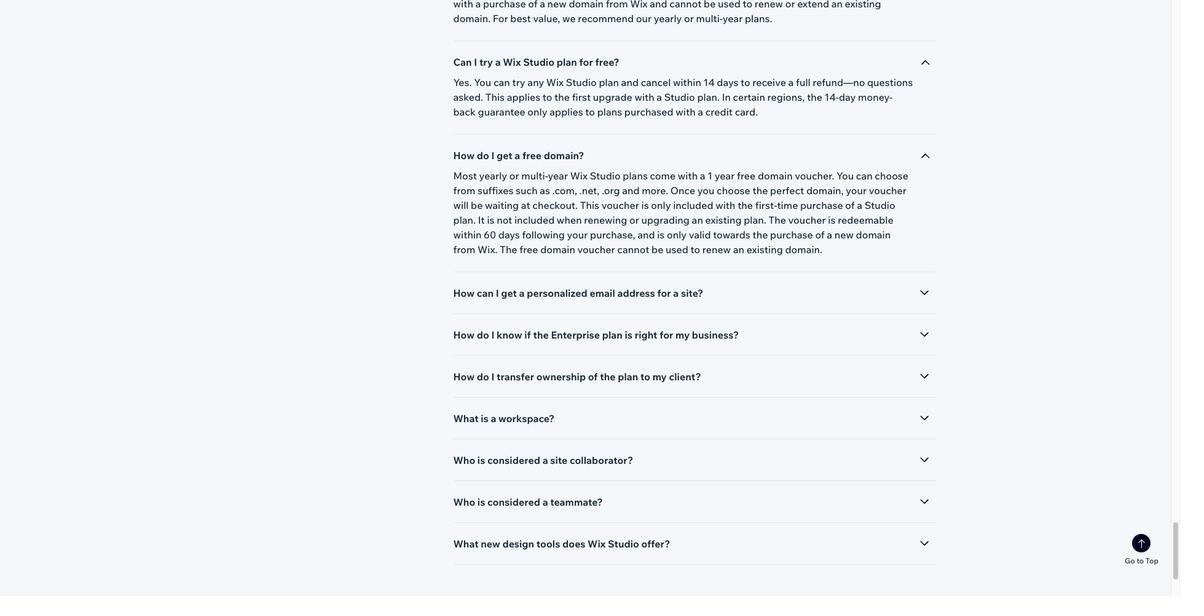 Task type: locate. For each thing, give the bounding box(es) containing it.
studio up redeemable
[[865, 199, 896, 211]]

how for how do i get a free domain?
[[453, 149, 475, 162]]

this inside most yearly or multi-year wix studio plans come with a 1 year free domain voucher. you can choose from suffixes such as .com, .net, .org and more. once you choose the perfect domain, your voucher will be waiting at checkout. this voucher is only included with the first-time purchase of a studio plan. it is not included when renewing or upgrading an existing plan. the voucher is redeemable within 60 days following your purchase, and is only valid towards the purchase of a new domain from wix. the free domain voucher cannot be used to renew an existing domain.
[[580, 199, 599, 211]]

a up such
[[515, 149, 520, 162]]

if
[[525, 329, 531, 341]]

for left free?
[[579, 56, 593, 68]]

who is considered a site collaborator?
[[453, 454, 633, 467]]

of up redeemable
[[845, 199, 855, 211]]

2 how from the top
[[453, 287, 475, 299]]

days inside most yearly or multi-year wix studio plans come with a 1 year free domain voucher. you can choose from suffixes such as .com, .net, .org and more. once you choose the perfect domain, your voucher will be waiting at checkout. this voucher is only included with the first-time purchase of a studio plan. it is not included when renewing or upgrading an existing plan. the voucher is redeemable within 60 days following your purchase, and is only valid towards the purchase of a new domain from wix. the free domain voucher cannot be used to renew an existing domain.
[[498, 229, 520, 241]]

included down 'once'
[[673, 199, 713, 211]]

considered down what is a workspace?
[[488, 454, 540, 467]]

0 vertical spatial for
[[579, 56, 593, 68]]

0 vertical spatial can
[[494, 76, 510, 89]]

0 horizontal spatial you
[[474, 76, 491, 89]]

wix inside yes. you can try any wix studio plan and cancel within 14 days to receive a full refund—no questions asked. this applies to the first upgrade with a studio plan. in certain regions, the 14-day money- back guarantee only applies to plans purchased with a credit card.
[[546, 76, 564, 89]]

do
[[477, 149, 489, 162], [477, 329, 489, 341], [477, 371, 489, 383]]

wix right does
[[588, 538, 606, 550]]

the down the time
[[769, 214, 786, 226]]

1 vertical spatial get
[[501, 287, 517, 299]]

1 vertical spatial or
[[629, 214, 639, 226]]

1 vertical spatial choose
[[717, 184, 751, 197]]

1 horizontal spatial of
[[815, 229, 825, 241]]

ownership
[[537, 371, 586, 383]]

plans
[[597, 106, 622, 118], [623, 170, 648, 182]]

how for how do i know if the enterprise plan is right for my business?
[[453, 329, 475, 341]]

0 horizontal spatial days
[[498, 229, 520, 241]]

purchase up domain.
[[770, 229, 813, 241]]

only up "upgrading"
[[651, 199, 671, 211]]

only down the any
[[528, 106, 548, 118]]

i up know
[[496, 287, 499, 299]]

try right can
[[479, 56, 493, 68]]

checkout.
[[533, 199, 578, 211]]

1 horizontal spatial this
[[580, 199, 599, 211]]

1 horizontal spatial year
[[715, 170, 735, 182]]

plan up the upgrade
[[599, 76, 619, 89]]

plan.
[[697, 91, 720, 103], [453, 214, 476, 226], [744, 214, 767, 226]]

is
[[642, 199, 649, 211], [487, 214, 495, 226], [828, 214, 836, 226], [657, 229, 665, 241], [625, 329, 633, 341], [481, 412, 489, 425], [478, 454, 485, 467], [478, 496, 485, 508]]

within
[[673, 76, 701, 89], [453, 229, 482, 241]]

does
[[562, 538, 586, 550]]

1 vertical spatial included
[[514, 214, 555, 226]]

domain down following
[[540, 243, 575, 256]]

existing
[[705, 214, 742, 226], [747, 243, 783, 256]]

0 vertical spatial new
[[835, 229, 854, 241]]

with left credit
[[676, 106, 696, 118]]

day
[[839, 91, 856, 103]]

0 horizontal spatial try
[[479, 56, 493, 68]]

what
[[453, 412, 479, 425], [453, 538, 479, 550]]

1 vertical spatial your
[[567, 229, 588, 241]]

receive
[[753, 76, 786, 89]]

any
[[528, 76, 544, 89]]

can up guarantee
[[494, 76, 510, 89]]

within down it at the top left of the page
[[453, 229, 482, 241]]

plans inside yes. you can try any wix studio plan and cancel within 14 days to receive a full refund—no questions asked. this applies to the first upgrade with a studio plan. in certain regions, the 14-day money- back guarantee only applies to plans purchased with a credit card.
[[597, 106, 622, 118]]

1 horizontal spatial applies
[[550, 106, 583, 118]]

from left "wix." at the left top of the page
[[453, 243, 476, 256]]

you inside most yearly or multi-year wix studio plans come with a 1 year free domain voucher. you can choose from suffixes such as .com, .net, .org and more. once you choose the perfect domain, your voucher will be waiting at checkout. this voucher is only included with the first-time purchase of a studio plan. it is not included when renewing or upgrading an existing plan. the voucher is redeemable within 60 days following your purchase, and is only valid towards the purchase of a new domain from wix. the free domain voucher cannot be used to renew an existing domain.
[[837, 170, 854, 182]]

existing down the towards
[[747, 243, 783, 256]]

2 horizontal spatial domain
[[856, 229, 891, 241]]

applies down first on the top
[[550, 106, 583, 118]]

new inside most yearly or multi-year wix studio plans come with a 1 year free domain voucher. you can choose from suffixes such as .com, .net, .org and more. once you choose the perfect domain, your voucher will be waiting at checkout. this voucher is only included with the first-time purchase of a studio plan. it is not included when renewing or upgrading an existing plan. the voucher is redeemable within 60 days following your purchase, and is only valid towards the purchase of a new domain from wix. the free domain voucher cannot be used to renew an existing domain.
[[835, 229, 854, 241]]

go to top
[[1125, 556, 1159, 566]]

plan inside yes. you can try any wix studio plan and cancel within 14 days to receive a full refund—no questions asked. this applies to the first upgrade with a studio plan. in certain regions, the 14-day money- back guarantee only applies to plans purchased with a credit card.
[[599, 76, 619, 89]]

domain.
[[785, 243, 823, 256]]

0 vertical spatial from
[[453, 184, 476, 197]]

of up domain.
[[815, 229, 825, 241]]

or up such
[[510, 170, 519, 182]]

wix up ".net,"
[[570, 170, 588, 182]]

1 how from the top
[[453, 149, 475, 162]]

new left design
[[481, 538, 500, 550]]

wix
[[503, 56, 521, 68], [546, 76, 564, 89], [570, 170, 588, 182], [588, 538, 606, 550]]

considered for site
[[488, 454, 540, 467]]

2 vertical spatial of
[[588, 371, 598, 383]]

1 horizontal spatial plan.
[[697, 91, 720, 103]]

renew
[[702, 243, 731, 256]]

new down redeemable
[[835, 229, 854, 241]]

0 vertical spatial free
[[522, 149, 542, 162]]

1 horizontal spatial choose
[[875, 170, 909, 182]]

0 vertical spatial within
[[673, 76, 701, 89]]

0 horizontal spatial choose
[[717, 184, 751, 197]]

1 what from the top
[[453, 412, 479, 425]]

the right "wix." at the left top of the page
[[500, 243, 517, 256]]

0 vertical spatial do
[[477, 149, 489, 162]]

how do i transfer ownership of the plan to my client?
[[453, 371, 701, 383]]

0 horizontal spatial be
[[471, 199, 483, 211]]

studio left offer?
[[608, 538, 639, 550]]

2 do from the top
[[477, 329, 489, 341]]

plan. down the first-
[[744, 214, 767, 226]]

your up redeemable
[[846, 184, 867, 197]]

what for what new design tools does wix studio offer?
[[453, 538, 479, 550]]

0 horizontal spatial or
[[510, 170, 519, 182]]

0 vertical spatial or
[[510, 170, 519, 182]]

1 vertical spatial of
[[815, 229, 825, 241]]

2 horizontal spatial plan.
[[744, 214, 767, 226]]

at
[[521, 199, 530, 211]]

applies down the any
[[507, 91, 541, 103]]

considered for teammate?
[[488, 496, 540, 508]]

you inside yes. you can try any wix studio plan and cancel within 14 days to receive a full refund—no questions asked. this applies to the first upgrade with a studio plan. in certain regions, the 14-day money- back guarantee only applies to plans purchased with a credit card.
[[474, 76, 491, 89]]

1 vertical spatial new
[[481, 538, 500, 550]]

2 vertical spatial domain
[[540, 243, 575, 256]]

free?
[[595, 56, 619, 68]]

wix for any
[[546, 76, 564, 89]]

the right if
[[533, 329, 549, 341]]

can up redeemable
[[856, 170, 873, 182]]

i right can
[[474, 56, 477, 68]]

within inside yes. you can try any wix studio plan and cancel within 14 days to receive a full refund—no questions asked. this applies to the first upgrade with a studio plan. in certain regions, the 14-day money- back guarantee only applies to plans purchased with a credit card.
[[673, 76, 701, 89]]

existing up the towards
[[705, 214, 742, 226]]

money-
[[858, 91, 893, 103]]

0 horizontal spatial the
[[500, 243, 517, 256]]

1 vertical spatial considered
[[488, 496, 540, 508]]

get for can
[[501, 287, 517, 299]]

my left business?
[[676, 329, 690, 341]]

do for transfer
[[477, 371, 489, 383]]

get up know
[[501, 287, 517, 299]]

1 do from the top
[[477, 149, 489, 162]]

get
[[497, 149, 513, 162], [501, 287, 517, 299]]

year up .com,
[[548, 170, 568, 182]]

try left the any
[[512, 76, 525, 89]]

1 horizontal spatial existing
[[747, 243, 783, 256]]

a left credit
[[698, 106, 703, 118]]

0 vertical spatial the
[[769, 214, 786, 226]]

from
[[453, 184, 476, 197], [453, 243, 476, 256]]

renewing
[[584, 214, 627, 226]]

2 who from the top
[[453, 496, 475, 508]]

you right the yes.
[[474, 76, 491, 89]]

an down the towards
[[733, 243, 745, 256]]

of right the ownership at the bottom of page
[[588, 371, 598, 383]]

1 horizontal spatial domain
[[758, 170, 793, 182]]

3 how from the top
[[453, 329, 475, 341]]

1 who from the top
[[453, 454, 475, 467]]

and up the upgrade
[[621, 76, 639, 89]]

days up the in
[[717, 76, 739, 89]]

top
[[1146, 556, 1159, 566]]

studio
[[523, 56, 555, 68], [566, 76, 597, 89], [664, 91, 695, 103], [590, 170, 621, 182], [865, 199, 896, 211], [608, 538, 639, 550]]

be
[[471, 199, 483, 211], [652, 243, 664, 256]]

only up the used
[[667, 229, 687, 241]]

free down following
[[520, 243, 538, 256]]

and up the "cannot" at the right top of the page
[[638, 229, 655, 241]]

0 vertical spatial who
[[453, 454, 475, 467]]

0 horizontal spatial an
[[692, 214, 703, 226]]

a left teammate?
[[543, 496, 548, 508]]

for right right
[[660, 329, 673, 341]]

2 year from the left
[[715, 170, 735, 182]]

who for who is considered a teammate?
[[453, 496, 475, 508]]

1 horizontal spatial days
[[717, 76, 739, 89]]

1 horizontal spatial plans
[[623, 170, 648, 182]]

do for get
[[477, 149, 489, 162]]

0 horizontal spatial plans
[[597, 106, 622, 118]]

1 vertical spatial from
[[453, 243, 476, 256]]

business?
[[692, 329, 739, 341]]

0 horizontal spatial domain
[[540, 243, 575, 256]]

get for do
[[497, 149, 513, 162]]

year right the 1
[[715, 170, 735, 182]]

plan for studio
[[599, 76, 619, 89]]

guarantee
[[478, 106, 525, 118]]

1 vertical spatial you
[[837, 170, 854, 182]]

0 vertical spatial applies
[[507, 91, 541, 103]]

you
[[698, 184, 715, 197]]

1 vertical spatial who
[[453, 496, 475, 508]]

collaborator?
[[570, 454, 633, 467]]

1 horizontal spatial you
[[837, 170, 854, 182]]

a
[[495, 56, 501, 68], [788, 76, 794, 89], [657, 91, 662, 103], [698, 106, 703, 118], [515, 149, 520, 162], [700, 170, 706, 182], [857, 199, 863, 211], [827, 229, 832, 241], [519, 287, 525, 299], [673, 287, 679, 299], [491, 412, 496, 425], [543, 454, 548, 467], [543, 496, 548, 508]]

get up yearly at the top of page
[[497, 149, 513, 162]]

can
[[494, 76, 510, 89], [856, 170, 873, 182], [477, 287, 494, 299]]

0 vertical spatial my
[[676, 329, 690, 341]]

0 vertical spatial what
[[453, 412, 479, 425]]

can inside yes. you can try any wix studio plan and cancel within 14 days to receive a full refund—no questions asked. this applies to the first upgrade with a studio plan. in certain regions, the 14-day money- back guarantee only applies to plans purchased with a credit card.
[[494, 76, 510, 89]]

0 vertical spatial you
[[474, 76, 491, 89]]

an
[[692, 214, 703, 226], [733, 243, 745, 256]]

plan
[[557, 56, 577, 68], [599, 76, 619, 89], [602, 329, 623, 341], [618, 371, 638, 383]]

my
[[676, 329, 690, 341], [653, 371, 667, 383]]

to left client?
[[641, 371, 650, 383]]

1 vertical spatial days
[[498, 229, 520, 241]]

plans down the upgrade
[[597, 106, 622, 118]]

for right address
[[657, 287, 671, 299]]

purchase down domain,
[[800, 199, 843, 211]]

0 vertical spatial and
[[621, 76, 639, 89]]

0 vertical spatial try
[[479, 56, 493, 68]]

purchase
[[800, 199, 843, 211], [770, 229, 813, 241]]

plans inside most yearly or multi-year wix studio plans come with a 1 year free domain voucher. you can choose from suffixes such as .com, .net, .org and more. once you choose the perfect domain, your voucher will be waiting at checkout. this voucher is only included with the first-time purchase of a studio plan. it is not included when renewing or upgrading an existing plan. the voucher is redeemable within 60 days following your purchase, and is only valid towards the purchase of a new domain from wix. the free domain voucher cannot be used to renew an existing domain.
[[623, 170, 648, 182]]

0 horizontal spatial your
[[567, 229, 588, 241]]

1 horizontal spatial my
[[676, 329, 690, 341]]

1 horizontal spatial try
[[512, 76, 525, 89]]

4 how from the top
[[453, 371, 475, 383]]

0 horizontal spatial this
[[485, 91, 505, 103]]

plan down right
[[618, 371, 638, 383]]

certain
[[733, 91, 765, 103]]

1 vertical spatial within
[[453, 229, 482, 241]]

how do i get a free domain?
[[453, 149, 584, 162]]

1 vertical spatial do
[[477, 329, 489, 341]]

0 horizontal spatial within
[[453, 229, 482, 241]]

1 horizontal spatial new
[[835, 229, 854, 241]]

you up domain,
[[837, 170, 854, 182]]

how for how can i get a personalized email address for a site?
[[453, 287, 475, 299]]

choose up redeemable
[[875, 170, 909, 182]]

design
[[502, 538, 534, 550]]

voucher
[[869, 184, 907, 197], [602, 199, 639, 211], [788, 214, 826, 226], [578, 243, 615, 256]]

when
[[557, 214, 582, 226]]

considered up design
[[488, 496, 540, 508]]

2 considered from the top
[[488, 496, 540, 508]]

how for how do i transfer ownership of the plan to my client?
[[453, 371, 475, 383]]

wix right the any
[[546, 76, 564, 89]]

be up it at the top left of the page
[[471, 199, 483, 211]]

an up valid at the top right of page
[[692, 214, 703, 226]]

free
[[522, 149, 542, 162], [737, 170, 756, 182], [520, 243, 538, 256]]

2 vertical spatial do
[[477, 371, 489, 383]]

applies
[[507, 91, 541, 103], [550, 106, 583, 118]]

your
[[846, 184, 867, 197], [567, 229, 588, 241]]

0 vertical spatial included
[[673, 199, 713, 211]]

plan up first on the top
[[557, 56, 577, 68]]

0 vertical spatial existing
[[705, 214, 742, 226]]

within left 14
[[673, 76, 701, 89]]

1 vertical spatial my
[[653, 371, 667, 383]]

choose
[[875, 170, 909, 182], [717, 184, 751, 197]]

personalized
[[527, 287, 588, 299]]

1 vertical spatial existing
[[747, 243, 783, 256]]

i up yearly at the top of page
[[491, 149, 495, 162]]

refund—no
[[813, 76, 865, 89]]

i for how can i get a personalized email address for a site?
[[496, 287, 499, 299]]

year
[[548, 170, 568, 182], [715, 170, 735, 182]]

0 vertical spatial get
[[497, 149, 513, 162]]

do for know
[[477, 329, 489, 341]]

1
[[708, 170, 713, 182]]

plan. inside yes. you can try any wix studio plan and cancel within 14 days to receive a full refund—no questions asked. this applies to the first upgrade with a studio plan. in certain regions, the 14-day money- back guarantee only applies to plans purchased with a credit card.
[[697, 91, 720, 103]]

tools
[[537, 538, 560, 550]]

choose right you
[[717, 184, 751, 197]]

0 horizontal spatial of
[[588, 371, 598, 383]]

1 vertical spatial plans
[[623, 170, 648, 182]]

3 do from the top
[[477, 371, 489, 383]]

2 what from the top
[[453, 538, 479, 550]]

first
[[572, 91, 591, 103]]

following
[[522, 229, 565, 241]]

the right the towards
[[753, 229, 768, 241]]

with up 'once'
[[678, 170, 698, 182]]

and right .org
[[622, 184, 640, 197]]

0 vertical spatial of
[[845, 199, 855, 211]]

can i try a wix studio plan for free?
[[453, 56, 619, 68]]

wix inside most yearly or multi-year wix studio plans come with a 1 year free domain voucher. you can choose from suffixes such as .com, .net, .org and more. once you choose the perfect domain, your voucher will be waiting at checkout. this voucher is only included with the first-time purchase of a studio plan. it is not included when renewing or upgrading an existing plan. the voucher is redeemable within 60 days following your purchase, and is only valid towards the purchase of a new domain from wix. the free domain voucher cannot be used to renew an existing domain.
[[570, 170, 588, 182]]

a left personalized
[[519, 287, 525, 299]]

1 horizontal spatial be
[[652, 243, 664, 256]]

what for what is a workspace?
[[453, 412, 479, 425]]

included
[[673, 199, 713, 211], [514, 214, 555, 226]]

1 year from the left
[[548, 170, 568, 182]]

0 horizontal spatial year
[[548, 170, 568, 182]]

domain up perfect
[[758, 170, 793, 182]]

once
[[671, 184, 695, 197]]

0 vertical spatial domain
[[758, 170, 793, 182]]

towards
[[713, 229, 751, 241]]

free up the first-
[[737, 170, 756, 182]]

questions
[[867, 76, 913, 89]]

0 horizontal spatial included
[[514, 214, 555, 226]]

i left know
[[491, 329, 495, 341]]

with up purchased
[[635, 91, 655, 103]]

2 horizontal spatial of
[[845, 199, 855, 211]]

2 vertical spatial free
[[520, 243, 538, 256]]

do left know
[[477, 329, 489, 341]]

1 vertical spatial purchase
[[770, 229, 813, 241]]

plan left right
[[602, 329, 623, 341]]

to down valid at the top right of page
[[691, 243, 700, 256]]

and
[[621, 76, 639, 89], [622, 184, 640, 197], [638, 229, 655, 241]]

suffixes
[[478, 184, 514, 197]]

for
[[579, 56, 593, 68], [657, 287, 671, 299], [660, 329, 673, 341]]

1 vertical spatial applies
[[550, 106, 583, 118]]

voucher up redeemable
[[869, 184, 907, 197]]

this
[[485, 91, 505, 103], [580, 199, 599, 211]]

included down at
[[514, 214, 555, 226]]

1 considered from the top
[[488, 454, 540, 467]]

0 vertical spatial days
[[717, 76, 739, 89]]

what new design tools does wix studio offer?
[[453, 538, 670, 550]]

who for who is considered a site collaborator?
[[453, 454, 475, 467]]

1 horizontal spatial an
[[733, 243, 745, 256]]

1 vertical spatial try
[[512, 76, 525, 89]]

1 vertical spatial can
[[856, 170, 873, 182]]

you
[[474, 76, 491, 89], [837, 170, 854, 182]]

plans up more.
[[623, 170, 648, 182]]

the
[[769, 214, 786, 226], [500, 243, 517, 256]]

what is a workspace?
[[453, 412, 555, 425]]

i left transfer
[[491, 371, 495, 383]]

first-
[[755, 199, 777, 211]]

1 horizontal spatial within
[[673, 76, 701, 89]]

a down the cancel
[[657, 91, 662, 103]]

1 vertical spatial what
[[453, 538, 479, 550]]



Task type: vqa. For each thing, say whether or not it's contained in the screenshot.
middle do
yes



Task type: describe. For each thing, give the bounding box(es) containing it.
only inside yes. you can try any wix studio plan and cancel within 14 days to receive a full refund—no questions asked. this applies to the first upgrade with a studio plan. in certain regions, the 14-day money- back guarantee only applies to plans purchased with a credit card.
[[528, 106, 548, 118]]

purchased
[[624, 106, 674, 118]]

cancel
[[641, 76, 671, 89]]

not
[[497, 214, 512, 226]]

upgrading
[[641, 214, 690, 226]]

studio down the cancel
[[664, 91, 695, 103]]

voucher down the time
[[788, 214, 826, 226]]

1 vertical spatial only
[[651, 199, 671, 211]]

.net,
[[579, 184, 600, 197]]

client?
[[669, 371, 701, 383]]

know
[[497, 329, 522, 341]]

0 vertical spatial choose
[[875, 170, 909, 182]]

email
[[590, 287, 615, 299]]

to right go
[[1137, 556, 1144, 566]]

0 horizontal spatial applies
[[507, 91, 541, 103]]

asked.
[[453, 91, 483, 103]]

waiting
[[485, 199, 519, 211]]

how can i get a personalized email address for a site?
[[453, 287, 703, 299]]

right
[[635, 329, 658, 341]]

wix.
[[478, 243, 498, 256]]

time
[[777, 199, 798, 211]]

i for how do i get a free domain?
[[491, 149, 495, 162]]

the up the first-
[[753, 184, 768, 197]]

offer?
[[642, 538, 670, 550]]

0 vertical spatial purchase
[[800, 199, 843, 211]]

.com,
[[552, 184, 577, 197]]

0 horizontal spatial plan.
[[453, 214, 476, 226]]

a up redeemable
[[857, 199, 863, 211]]

1 horizontal spatial the
[[769, 214, 786, 226]]

site?
[[681, 287, 703, 299]]

voucher down .org
[[602, 199, 639, 211]]

a left workspace?
[[491, 412, 496, 425]]

1 from from the top
[[453, 184, 476, 197]]

to down first on the top
[[585, 106, 595, 118]]

site
[[550, 454, 568, 467]]

this inside yes. you can try any wix studio plan and cancel within 14 days to receive a full refund—no questions asked. this applies to the first upgrade with a studio plan. in certain regions, the 14-day money- back guarantee only applies to plans purchased with a credit card.
[[485, 91, 505, 103]]

with up the towards
[[716, 199, 736, 211]]

yes.
[[453, 76, 472, 89]]

regions,
[[768, 91, 805, 103]]

can inside most yearly or multi-year wix studio plans come with a 1 year free domain voucher. you can choose from suffixes such as .com, .net, .org and more. once you choose the perfect domain, your voucher will be waiting at checkout. this voucher is only included with the first-time purchase of a studio plan. it is not included when renewing or upgrading an existing plan. the voucher is redeemable within 60 days following your purchase, and is only valid towards the purchase of a new domain from wix. the free domain voucher cannot be used to renew an existing domain.
[[856, 170, 873, 182]]

redeemable
[[838, 214, 894, 226]]

voucher.
[[795, 170, 835, 182]]

credit
[[706, 106, 733, 118]]

studio up first on the top
[[566, 76, 597, 89]]

studio up .org
[[590, 170, 621, 182]]

wix for year
[[570, 170, 588, 182]]

and inside yes. you can try any wix studio plan and cancel within 14 days to receive a full refund—no questions asked. this applies to the first upgrade with a studio plan. in certain regions, the 14-day money- back guarantee only applies to plans purchased with a credit card.
[[621, 76, 639, 89]]

1 vertical spatial free
[[737, 170, 756, 182]]

voucher down purchase,
[[578, 243, 615, 256]]

multi-
[[522, 170, 548, 182]]

the left 14-
[[807, 91, 823, 103]]

wix for does
[[588, 538, 606, 550]]

the left first on the top
[[555, 91, 570, 103]]

a right can
[[495, 56, 501, 68]]

2 vertical spatial for
[[660, 329, 673, 341]]

how do i know if the enterprise plan is right for my business?
[[453, 329, 739, 341]]

1 horizontal spatial or
[[629, 214, 639, 226]]

14
[[704, 76, 715, 89]]

wix right can
[[503, 56, 521, 68]]

domain?
[[544, 149, 584, 162]]

transfer
[[497, 371, 534, 383]]

a left site
[[543, 454, 548, 467]]

1 horizontal spatial included
[[673, 199, 713, 211]]

0 horizontal spatial new
[[481, 538, 500, 550]]

within inside most yearly or multi-year wix studio plans come with a 1 year free domain voucher. you can choose from suffixes such as .com, .net, .org and more. once you choose the perfect domain, your voucher will be waiting at checkout. this voucher is only included with the first-time purchase of a studio plan. it is not included when renewing or upgrading an existing plan. the voucher is redeemable within 60 days following your purchase, and is only valid towards the purchase of a new domain from wix. the free domain voucher cannot be used to renew an existing domain.
[[453, 229, 482, 241]]

card.
[[735, 106, 758, 118]]

perfect
[[770, 184, 804, 197]]

upgrade
[[593, 91, 632, 103]]

yearly
[[479, 170, 507, 182]]

1 vertical spatial domain
[[856, 229, 891, 241]]

purchase,
[[590, 229, 635, 241]]

enterprise
[[551, 329, 600, 341]]

more.
[[642, 184, 668, 197]]

back
[[453, 106, 476, 118]]

workspace?
[[499, 412, 555, 425]]

2 vertical spatial only
[[667, 229, 687, 241]]

plan for enterprise
[[602, 329, 623, 341]]

full
[[796, 76, 811, 89]]

who is considered a teammate?
[[453, 496, 603, 508]]

will
[[453, 199, 469, 211]]

2 vertical spatial can
[[477, 287, 494, 299]]

go
[[1125, 556, 1135, 566]]

a left 'full'
[[788, 76, 794, 89]]

2 vertical spatial and
[[638, 229, 655, 241]]

.org
[[602, 184, 620, 197]]

cannot
[[617, 243, 649, 256]]

domain,
[[806, 184, 844, 197]]

it
[[478, 214, 485, 226]]

to inside most yearly or multi-year wix studio plans come with a 1 year free domain voucher. you can choose from suffixes such as .com, .net, .org and more. once you choose the perfect domain, your voucher will be waiting at checkout. this voucher is only included with the first-time purchase of a studio plan. it is not included when renewing or upgrading an existing plan. the voucher is redeemable within 60 days following your purchase, and is only valid towards the purchase of a new domain from wix. the free domain voucher cannot be used to renew an existing domain.
[[691, 243, 700, 256]]

studio up the any
[[523, 56, 555, 68]]

yes. you can try any wix studio plan and cancel within 14 days to receive a full refund—no questions asked. this applies to the first upgrade with a studio plan. in certain regions, the 14-day money- back guarantee only applies to plans purchased with a credit card.
[[453, 76, 913, 118]]

plan for the
[[618, 371, 638, 383]]

to down the any
[[543, 91, 552, 103]]

teammate?
[[550, 496, 603, 508]]

1 vertical spatial an
[[733, 243, 745, 256]]

14-
[[825, 91, 839, 103]]

come
[[650, 170, 676, 182]]

valid
[[689, 229, 711, 241]]

most
[[453, 170, 477, 182]]

in
[[722, 91, 731, 103]]

60
[[484, 229, 496, 241]]

most yearly or multi-year wix studio plans come with a 1 year free domain voucher. you can choose from suffixes such as .com, .net, .org and more. once you choose the perfect domain, your voucher will be waiting at checkout. this voucher is only included with the first-time purchase of a studio plan. it is not included when renewing or upgrading an existing plan. the voucher is redeemable within 60 days following your purchase, and is only valid towards the purchase of a new domain from wix. the free domain voucher cannot be used to renew an existing domain.
[[453, 170, 909, 256]]

1 vertical spatial the
[[500, 243, 517, 256]]

0 horizontal spatial my
[[653, 371, 667, 383]]

a left the 1
[[700, 170, 706, 182]]

1 vertical spatial for
[[657, 287, 671, 299]]

i for how do i know if the enterprise plan is right for my business?
[[491, 329, 495, 341]]

days inside yes. you can try any wix studio plan and cancel within 14 days to receive a full refund—no questions asked. this applies to the first upgrade with a studio plan. in certain regions, the 14-day money- back guarantee only applies to plans purchased with a credit card.
[[717, 76, 739, 89]]

such
[[516, 184, 538, 197]]

try inside yes. you can try any wix studio plan and cancel within 14 days to receive a full refund—no questions asked. this applies to the first upgrade with a studio plan. in certain regions, the 14-day money- back guarantee only applies to plans purchased with a credit card.
[[512, 76, 525, 89]]

2 from from the top
[[453, 243, 476, 256]]

0 vertical spatial be
[[471, 199, 483, 211]]

the left the first-
[[738, 199, 753, 211]]

1 horizontal spatial your
[[846, 184, 867, 197]]

a left the site?
[[673, 287, 679, 299]]

address
[[617, 287, 655, 299]]

to up certain
[[741, 76, 750, 89]]

0 vertical spatial an
[[692, 214, 703, 226]]

1 vertical spatial and
[[622, 184, 640, 197]]

a down domain,
[[827, 229, 832, 241]]

used
[[666, 243, 688, 256]]

the down 'how do i know if the enterprise plan is right for my business?'
[[600, 371, 616, 383]]

as
[[540, 184, 550, 197]]

i for how do i transfer ownership of the plan to my client?
[[491, 371, 495, 383]]

can
[[453, 56, 472, 68]]



